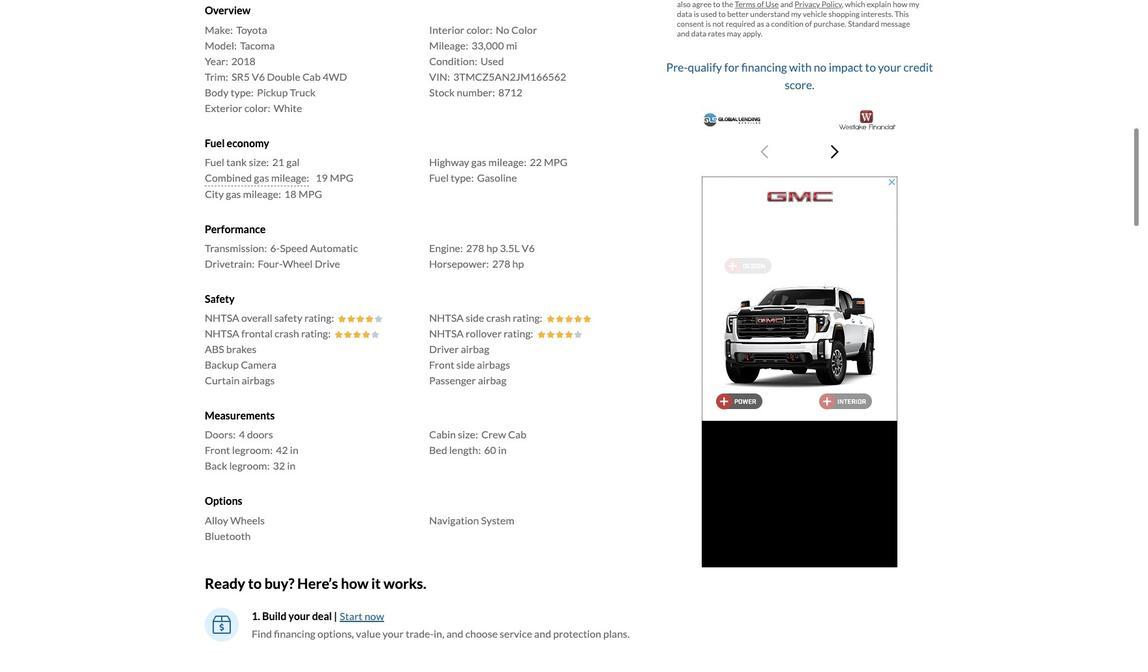 Task type: vqa. For each thing, say whether or not it's contained in the screenshot.
'Austin, TX (14 mi away)'
no



Task type: locate. For each thing, give the bounding box(es) containing it.
better
[[727, 9, 749, 19]]

v6 right 3.5l
[[522, 242, 535, 254]]

side up passenger
[[456, 359, 475, 371]]

0 horizontal spatial mpg
[[299, 188, 322, 200]]

type:
[[231, 86, 254, 98], [451, 171, 474, 184]]

mileage: down gal
[[271, 171, 309, 184]]

no
[[814, 61, 827, 75]]

and right service
[[534, 628, 551, 640]]

wheel
[[283, 258, 313, 270]]

mi
[[506, 39, 517, 51]]

nhtsa for nhtsa frontal crash rating:
[[205, 328, 239, 340]]

gas inside highway gas mileage: 22 mpg fuel type: gasoline
[[471, 156, 486, 168]]

0 vertical spatial your
[[878, 61, 901, 75]]

and inside , which explain how my data is used to better understand my vehicle shopping interests. this consent is not required as a condition of purchase. standard message and data rates may apply.
[[677, 28, 690, 38]]

is
[[694, 9, 699, 19], [706, 19, 711, 28]]

0 horizontal spatial and
[[446, 628, 463, 640]]

1 vertical spatial hp
[[512, 258, 524, 270]]

color: down pickup
[[244, 102, 270, 114]]

airbags down camera
[[242, 375, 275, 387]]

a
[[766, 19, 770, 28]]

airbags inside abs brakes backup camera curtain airbags
[[242, 375, 275, 387]]

1 vertical spatial mileage:
[[271, 171, 309, 184]]

how left it at left bottom
[[341, 575, 369, 593]]

front down driver
[[429, 359, 454, 371]]

1 horizontal spatial cab
[[508, 429, 526, 441]]

not
[[713, 19, 724, 28]]

0 vertical spatial to
[[718, 9, 726, 19]]

rates
[[708, 28, 725, 38]]

2 horizontal spatial your
[[878, 61, 901, 75]]

type: down sr5
[[231, 86, 254, 98]]

tank
[[226, 156, 247, 168]]

transmission: 6-speed automatic drivetrain: four-wheel drive
[[205, 242, 358, 270]]

rating: right safety
[[304, 312, 334, 324]]

nhtsa for nhtsa side crash rating:
[[429, 312, 464, 324]]

1 vertical spatial airbags
[[242, 375, 275, 387]]

0 vertical spatial side
[[466, 312, 484, 324]]

pre-
[[666, 61, 688, 75]]

0 horizontal spatial airbags
[[242, 375, 275, 387]]

front inside driver airbag front side airbags passenger airbag
[[429, 359, 454, 371]]

hp left 3.5l
[[486, 242, 498, 254]]

mileage: left 18
[[243, 188, 281, 200]]

brakes
[[226, 343, 256, 356]]

1 horizontal spatial size:
[[458, 429, 478, 441]]

1 horizontal spatial type:
[[451, 171, 474, 184]]

cab
[[302, 70, 321, 83], [508, 429, 526, 441]]

2 horizontal spatial and
[[677, 28, 690, 38]]

vin:
[[429, 70, 450, 83]]

airbag down nhtsa rollover rating:
[[461, 343, 489, 356]]

278 down 3.5l
[[492, 258, 510, 270]]

my left of
[[791, 9, 801, 19]]

apply.
[[743, 28, 762, 38]]

and right "in,"
[[446, 628, 463, 640]]

vehicle
[[803, 9, 827, 19]]

curtain
[[205, 375, 240, 387]]

0 horizontal spatial your
[[289, 610, 310, 623]]

rating: for nhtsa frontal crash rating:
[[301, 328, 331, 340]]

0 vertical spatial size:
[[249, 156, 269, 168]]

make:
[[205, 23, 233, 36]]

2 vertical spatial to
[[248, 575, 262, 593]]

my up message on the top of the page
[[909, 0, 919, 9]]

legroom: left 32
[[229, 460, 270, 472]]

, which explain how my data is used to better understand my vehicle shopping interests. this consent is not required as a condition of purchase. standard message and data rates may apply.
[[677, 0, 919, 38]]

gas down combined
[[226, 188, 241, 200]]

0 horizontal spatial color:
[[244, 102, 270, 114]]

1 horizontal spatial mpg
[[330, 171, 353, 184]]

fuel left economy at the top left of page
[[205, 137, 225, 149]]

1 vertical spatial front
[[205, 444, 230, 457]]

financing down build
[[274, 628, 315, 640]]

to
[[718, 9, 726, 19], [865, 61, 876, 75], [248, 575, 262, 593]]

mpg right 19
[[330, 171, 353, 184]]

cab right crew
[[508, 429, 526, 441]]

gas up gasoline
[[471, 156, 486, 168]]

1 vertical spatial v6
[[522, 242, 535, 254]]

fuel economy
[[205, 137, 269, 149]]

2 horizontal spatial gas
[[471, 156, 486, 168]]

truck
[[290, 86, 316, 98]]

1 horizontal spatial color:
[[466, 23, 492, 36]]

driver
[[429, 343, 459, 356]]

0 vertical spatial 278
[[466, 242, 484, 254]]

rating: down safety
[[301, 328, 331, 340]]

1 horizontal spatial crash
[[486, 312, 511, 324]]

legroom: down doors at bottom
[[232, 444, 273, 457]]

mileage:
[[429, 39, 468, 51]]

0 vertical spatial hp
[[486, 242, 498, 254]]

interests.
[[861, 9, 893, 19]]

type: down the highway
[[451, 171, 474, 184]]

0 horizontal spatial type:
[[231, 86, 254, 98]]

color
[[511, 23, 537, 36]]

1 horizontal spatial gas
[[254, 171, 269, 184]]

278 up horsepower:
[[466, 242, 484, 254]]

your right value
[[383, 628, 404, 640]]

size: up length:
[[458, 429, 478, 441]]

front up back on the left of page
[[205, 444, 230, 457]]

to right impact
[[865, 61, 876, 75]]

city
[[205, 188, 224, 200]]

to left buy?
[[248, 575, 262, 593]]

in
[[290, 444, 298, 457], [498, 444, 507, 457], [287, 460, 296, 472]]

nhtsa for nhtsa rollover rating:
[[429, 328, 464, 340]]

fuel down the highway
[[429, 171, 449, 184]]

it
[[371, 575, 381, 593]]

overall
[[241, 312, 272, 324]]

1 horizontal spatial financing
[[741, 61, 787, 75]]

financing
[[741, 61, 787, 75], [274, 628, 315, 640]]

white
[[274, 102, 302, 114]]

and left the rates
[[677, 28, 690, 38]]

back
[[205, 460, 227, 472]]

crash down safety
[[275, 328, 299, 340]]

color: up the 33,000
[[466, 23, 492, 36]]

abs brakes backup camera curtain airbags
[[205, 343, 277, 387]]

0 horizontal spatial to
[[248, 575, 262, 593]]

0 horizontal spatial size:
[[249, 156, 269, 168]]

data left the rates
[[691, 28, 706, 38]]

1 vertical spatial fuel
[[205, 156, 224, 168]]

1 horizontal spatial airbags
[[477, 359, 510, 371]]

1 vertical spatial cab
[[508, 429, 526, 441]]

0 vertical spatial crash
[[486, 312, 511, 324]]

explain
[[867, 0, 891, 9]]

your left credit
[[878, 61, 901, 75]]

v6
[[252, 70, 265, 83], [522, 242, 535, 254]]

to right used
[[718, 9, 726, 19]]

2 vertical spatial fuel
[[429, 171, 449, 184]]

1 vertical spatial type:
[[451, 171, 474, 184]]

0 vertical spatial mileage:
[[488, 156, 526, 168]]

size: inside fuel tank size: 21 gal combined gas mileage: 19 mpg city gas mileage: 18 mpg
[[249, 156, 269, 168]]

rating:
[[304, 312, 334, 324], [513, 312, 542, 324], [301, 328, 331, 340], [504, 328, 533, 340]]

alloy
[[205, 514, 228, 527]]

mpg right 18
[[299, 188, 322, 200]]

42
[[276, 444, 288, 457]]

1 horizontal spatial v6
[[522, 242, 535, 254]]

start now button
[[339, 608, 385, 625]]

size:
[[249, 156, 269, 168], [458, 429, 478, 441]]

this
[[895, 9, 909, 19]]

rating: for nhtsa overall safety rating:
[[304, 312, 334, 324]]

0 horizontal spatial hp
[[486, 242, 498, 254]]

1 horizontal spatial hp
[[512, 258, 524, 270]]

side inside driver airbag front side airbags passenger airbag
[[456, 359, 475, 371]]

side up nhtsa rollover rating:
[[466, 312, 484, 324]]

1 horizontal spatial to
[[718, 9, 726, 19]]

1 horizontal spatial your
[[383, 628, 404, 640]]

ready to buy? here's how it works.
[[205, 575, 426, 593]]

driver airbag front side airbags passenger airbag
[[429, 343, 510, 387]]

navigation
[[429, 514, 479, 527]]

2 horizontal spatial mpg
[[544, 156, 568, 168]]

nhtsa
[[205, 312, 239, 324], [429, 312, 464, 324], [205, 328, 239, 340], [429, 328, 464, 340]]

1 vertical spatial crash
[[275, 328, 299, 340]]

crash
[[486, 312, 511, 324], [275, 328, 299, 340]]

v6 right sr5
[[252, 70, 265, 83]]

1 horizontal spatial and
[[534, 628, 551, 640]]

2018
[[231, 55, 256, 67]]

speed
[[280, 242, 308, 254]]

interior color: no color mileage: 33,000 mi condition: used vin: 3tmcz5an2jm166562 stock number: 8712
[[429, 23, 566, 98]]

color: inside make: toyota model: tacoma year: 2018 trim: sr5 v6 double cab 4wd body type: pickup truck exterior color: white
[[244, 102, 270, 114]]

v6 inside engine: 278 hp 3.5l v6 horsepower: 278 hp
[[522, 242, 535, 254]]

mileage: up gasoline
[[488, 156, 526, 168]]

1 vertical spatial to
[[865, 61, 876, 75]]

1 horizontal spatial front
[[429, 359, 454, 371]]

legroom:
[[232, 444, 273, 457], [229, 460, 270, 472]]

is left not
[[706, 19, 711, 28]]

cab up truck
[[302, 70, 321, 83]]

mileage: inside highway gas mileage: 22 mpg fuel type: gasoline
[[488, 156, 526, 168]]

airbags down rollover
[[477, 359, 510, 371]]

2 vertical spatial mileage:
[[243, 188, 281, 200]]

0 vertical spatial cab
[[302, 70, 321, 83]]

mileage:
[[488, 156, 526, 168], [271, 171, 309, 184], [243, 188, 281, 200]]

0 horizontal spatial financing
[[274, 628, 315, 640]]

how up message on the top of the page
[[893, 0, 907, 9]]

2 horizontal spatial to
[[865, 61, 876, 75]]

size: left 21
[[249, 156, 269, 168]]

airbag right passenger
[[478, 375, 507, 387]]

0 vertical spatial color:
[[466, 23, 492, 36]]

fuel inside fuel tank size: 21 gal combined gas mileage: 19 mpg city gas mileage: 18 mpg
[[205, 156, 224, 168]]

1 horizontal spatial my
[[909, 0, 919, 9]]

purchase.
[[813, 19, 846, 28]]

pre-qualify for financing with no impact to your credit score.
[[666, 61, 933, 92]]

financing right for
[[741, 61, 787, 75]]

0 horizontal spatial cab
[[302, 70, 321, 83]]

32
[[273, 460, 285, 472]]

rollover
[[466, 328, 502, 340]]

1 vertical spatial airbag
[[478, 375, 507, 387]]

0 vertical spatial front
[[429, 359, 454, 371]]

your left deal
[[289, 610, 310, 623]]

rating: up nhtsa rollover rating:
[[513, 312, 542, 324]]

mpg right the 22
[[544, 156, 568, 168]]

,
[[842, 0, 843, 9]]

gas right combined
[[254, 171, 269, 184]]

cab inside make: toyota model: tacoma year: 2018 trim: sr5 v6 double cab 4wd body type: pickup truck exterior color: white
[[302, 70, 321, 83]]

pre-qualify for financing with no impact to your credit score. button
[[664, 54, 935, 172]]

is left used
[[694, 9, 699, 19]]

chevron left image
[[760, 144, 768, 160]]

1 horizontal spatial 278
[[492, 258, 510, 270]]

impact
[[829, 61, 863, 75]]

0 vertical spatial v6
[[252, 70, 265, 83]]

0 vertical spatial airbags
[[477, 359, 510, 371]]

3.5l
[[500, 242, 520, 254]]

1 vertical spatial color:
[[244, 102, 270, 114]]

1 vertical spatial side
[[456, 359, 475, 371]]

frontal
[[241, 328, 273, 340]]

crash up rollover
[[486, 312, 511, 324]]

0 vertical spatial mpg
[[544, 156, 568, 168]]

v6 inside make: toyota model: tacoma year: 2018 trim: sr5 v6 double cab 4wd body type: pickup truck exterior color: white
[[252, 70, 265, 83]]

hp down 3.5l
[[512, 258, 524, 270]]

options,
[[318, 628, 354, 640]]

0 horizontal spatial how
[[341, 575, 369, 593]]

1 vertical spatial gas
[[254, 171, 269, 184]]

1 vertical spatial financing
[[274, 628, 315, 640]]

0 vertical spatial financing
[[741, 61, 787, 75]]

gasoline
[[477, 171, 517, 184]]

2 vertical spatial gas
[[226, 188, 241, 200]]

as
[[757, 19, 764, 28]]

in right 32
[[287, 460, 296, 472]]

used
[[480, 55, 504, 67]]

1 horizontal spatial how
[[893, 0, 907, 9]]

0 horizontal spatial is
[[694, 9, 699, 19]]

passenger
[[429, 375, 476, 387]]

1 vertical spatial data
[[691, 28, 706, 38]]

camera
[[241, 359, 277, 371]]

shopping
[[829, 9, 860, 19]]

0 horizontal spatial v6
[[252, 70, 265, 83]]

0 horizontal spatial my
[[791, 9, 801, 19]]

1 vertical spatial how
[[341, 575, 369, 593]]

fuel up combined
[[205, 156, 224, 168]]

in right 60
[[498, 444, 507, 457]]

278
[[466, 242, 484, 254], [492, 258, 510, 270]]

0 horizontal spatial front
[[205, 444, 230, 457]]

0 vertical spatial fuel
[[205, 137, 225, 149]]

0 horizontal spatial crash
[[275, 328, 299, 340]]

data left used
[[677, 9, 692, 19]]

safety
[[274, 312, 302, 324]]

crash for side
[[486, 312, 511, 324]]

1 vertical spatial size:
[[458, 429, 478, 441]]

0 vertical spatial gas
[[471, 156, 486, 168]]

0 vertical spatial how
[[893, 0, 907, 9]]

0 vertical spatial type:
[[231, 86, 254, 98]]



Task type: describe. For each thing, give the bounding box(es) containing it.
measurements
[[205, 410, 275, 422]]

0 vertical spatial data
[[677, 9, 692, 19]]

protection
[[553, 628, 601, 640]]

1 vertical spatial 278
[[492, 258, 510, 270]]

abs
[[205, 343, 224, 356]]

highway
[[429, 156, 469, 168]]

used
[[701, 9, 717, 19]]

to inside , which explain how my data is used to better understand my vehicle shopping interests. this consent is not required as a condition of purchase. standard message and data rates may apply.
[[718, 9, 726, 19]]

size: inside cabin size: crew cab bed length: 60 in
[[458, 429, 478, 441]]

rating: right rollover
[[504, 328, 533, 340]]

color: inside interior color: no color mileage: 33,000 mi condition: used vin: 3tmcz5an2jm166562 stock number: 8712
[[466, 23, 492, 36]]

find
[[252, 628, 272, 640]]

choose
[[465, 628, 498, 640]]

your inside pre-qualify for financing with no impact to your credit score.
[[878, 61, 901, 75]]

fuel inside highway gas mileage: 22 mpg fuel type: gasoline
[[429, 171, 449, 184]]

nhtsa for nhtsa overall safety rating:
[[205, 312, 239, 324]]

now
[[365, 610, 384, 623]]

22
[[530, 156, 542, 168]]

may
[[727, 28, 741, 38]]

gal
[[286, 156, 300, 168]]

fuel for fuel economy
[[205, 137, 225, 149]]

system
[[481, 514, 514, 527]]

0 vertical spatial airbag
[[461, 343, 489, 356]]

nhtsa frontal crash rating:
[[205, 328, 331, 340]]

bed
[[429, 444, 447, 457]]

number:
[[457, 86, 495, 98]]

engine: 278 hp 3.5l v6 horsepower: 278 hp
[[429, 242, 535, 270]]

overview
[[205, 4, 251, 17]]

doors
[[247, 429, 273, 441]]

1 vertical spatial your
[[289, 610, 310, 623]]

of
[[805, 19, 812, 28]]

plans.
[[603, 628, 630, 640]]

rating: for nhtsa side crash rating:
[[513, 312, 542, 324]]

financing inside 1. build your deal | start now find financing options, value your trade-in, and choose service and protection plans.
[[274, 628, 315, 640]]

chevron right image
[[831, 144, 839, 160]]

economy
[[227, 137, 269, 149]]

6-
[[270, 242, 280, 254]]

no
[[496, 23, 509, 36]]

cab inside cabin size: crew cab bed length: 60 in
[[508, 429, 526, 441]]

0 horizontal spatial gas
[[226, 188, 241, 200]]

buy?
[[264, 575, 294, 593]]

1 horizontal spatial is
[[706, 19, 711, 28]]

wheels
[[230, 514, 265, 527]]

safety
[[205, 293, 235, 305]]

trade-
[[406, 628, 434, 640]]

cabin
[[429, 429, 456, 441]]

2 vertical spatial mpg
[[299, 188, 322, 200]]

in right 42
[[290, 444, 298, 457]]

crew
[[481, 429, 506, 441]]

3tmcz5an2jm166562
[[453, 70, 566, 83]]

options
[[205, 495, 242, 508]]

credit
[[903, 61, 933, 75]]

sr5
[[231, 70, 250, 83]]

type: inside make: toyota model: tacoma year: 2018 trim: sr5 v6 double cab 4wd body type: pickup truck exterior color: white
[[231, 86, 254, 98]]

0 horizontal spatial 278
[[466, 242, 484, 254]]

airbags inside driver airbag front side airbags passenger airbag
[[477, 359, 510, 371]]

1 vertical spatial mpg
[[330, 171, 353, 184]]

nhtsa rollover rating:
[[429, 328, 533, 340]]

4
[[239, 429, 245, 441]]

18
[[284, 188, 296, 200]]

19
[[316, 171, 328, 184]]

body
[[205, 86, 229, 98]]

1 vertical spatial legroom:
[[229, 460, 270, 472]]

navigation system
[[429, 514, 514, 527]]

alloy wheels bluetooth
[[205, 514, 265, 542]]

crash for frontal
[[275, 328, 299, 340]]

doors:
[[205, 429, 236, 441]]

in inside cabin size: crew cab bed length: 60 in
[[498, 444, 507, 457]]

build
[[262, 610, 286, 623]]

front inside 'doors: 4 doors front legroom: 42 in back legroom: 32 in'
[[205, 444, 230, 457]]

financing inside pre-qualify for financing with no impact to your credit score.
[[741, 61, 787, 75]]

21
[[272, 156, 284, 168]]

mpg inside highway gas mileage: 22 mpg fuel type: gasoline
[[544, 156, 568, 168]]

double
[[267, 70, 300, 83]]

nhtsa side crash rating:
[[429, 312, 542, 324]]

toyota
[[236, 23, 267, 36]]

8712
[[498, 86, 523, 98]]

to inside pre-qualify for financing with no impact to your credit score.
[[865, 61, 876, 75]]

60
[[484, 444, 496, 457]]

here's
[[297, 575, 338, 593]]

deal
[[312, 610, 332, 623]]

advertisement element
[[702, 177, 897, 568]]

in,
[[434, 628, 444, 640]]

ready
[[205, 575, 245, 593]]

which
[[845, 0, 865, 9]]

standard
[[848, 19, 879, 28]]

performance
[[205, 223, 266, 235]]

score.
[[785, 78, 814, 92]]

cabin size: crew cab bed length: 60 in
[[429, 429, 526, 457]]

tacoma
[[240, 39, 275, 51]]

engine:
[[429, 242, 463, 254]]

fuel for fuel tank size: 21 gal combined gas mileage: 19 mpg city gas mileage: 18 mpg
[[205, 156, 224, 168]]

backup
[[205, 359, 239, 371]]

0 vertical spatial legroom:
[[232, 444, 273, 457]]

2 vertical spatial your
[[383, 628, 404, 640]]

1. build your deal | start now find financing options, value your trade-in, and choose service and protection plans.
[[252, 610, 630, 640]]

how inside , which explain how my data is used to better understand my vehicle shopping interests. this consent is not required as a condition of purchase. standard message and data rates may apply.
[[893, 0, 907, 9]]

exterior
[[205, 102, 242, 114]]

consent
[[677, 19, 704, 28]]

nhtsa overall safety rating:
[[205, 312, 334, 324]]

start
[[340, 610, 362, 623]]

pickup
[[257, 86, 288, 98]]

value
[[356, 628, 381, 640]]

type: inside highway gas mileage: 22 mpg fuel type: gasoline
[[451, 171, 474, 184]]

understand
[[750, 9, 790, 19]]

year:
[[205, 55, 228, 67]]

33,000
[[472, 39, 504, 51]]

make: toyota model: tacoma year: 2018 trim: sr5 v6 double cab 4wd body type: pickup truck exterior color: white
[[205, 23, 347, 114]]

1.
[[252, 610, 260, 623]]



